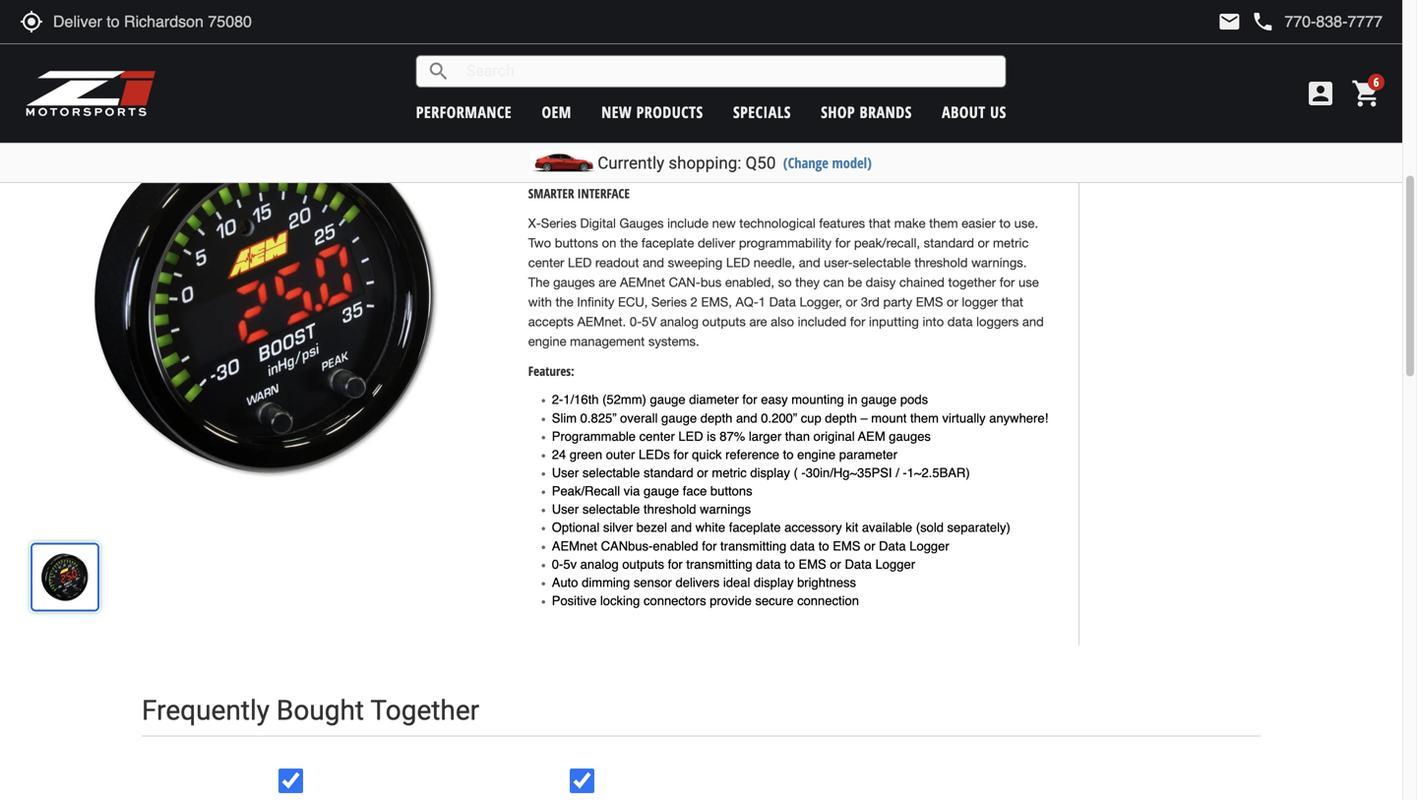 Task type: describe. For each thing, give the bounding box(es) containing it.
be inside x-series digital gauges include new technological features that make them easier to use. two buttons on the faceplate deliver programmability for peak/recall, standard or metric center led readout and sweeping led needle, and user-selectable threshold warnings. the gauges are aemnet can-bus enabled, so they can be daisy chained together for use with the infinity ecu, series 2 ems, aq-1 data logger, or 3rd party ems or logger that accepts aemnet. 0-5v analog outputs are also included for inputting into data loggers and engine management systems.
[[848, 275, 863, 290]]

shop brands
[[821, 101, 912, 123]]

series left 2
[[652, 295, 687, 310]]

standard up thanks at the top of the page
[[885, 78, 935, 93]]

series up only
[[661, 117, 696, 132]]

analog inside 2-1/16th (52mm) gauge diameter for easy mounting in gauge pods slim 0.825" overall gauge depth and 0.200" cup depth – mount them virtually anywhere! programmable center led is 87% larger than original aem gauges 24 green outer leds for quick reference to engine parameter user selectable standard or metric display ( -30in/hg~35psi / -1~2.5bar) peak/recall via gauge face buttons user selectable threshold warnings optional silver bezel and white faceplate accessory kit available (sold separately) aemnet canbus-enabled for transmitting data to ems or data logger 0-5v analog outputs for transmitting data to ems or data logger auto dimming sensor delivers ideal display brightness positive locking connectors provide secure connection
[[581, 557, 619, 572]]

gauges up 0.200." at the right top of page
[[700, 117, 744, 132]]

1 vertical spatial logger
[[876, 557, 916, 572]]

–
[[861, 411, 868, 426]]

programmable
[[552, 429, 636, 444]]

ecu,
[[618, 295, 648, 310]]

for down features
[[836, 236, 851, 251]]

mail
[[1218, 10, 1242, 33]]

easier to mount
[[529, 46, 619, 64]]

this inside question_answer ask a question about this product
[[1276, 46, 1298, 65]]

engine inside x-series digital gauges include new technological features that make them easier to use. two buttons on the faceplate deliver programmability for peak/recall, standard or metric center led readout and sweeping led needle, and user-selectable threshold warnings. the gauges are aemnet can-bus enabled, so they can be daisy chained together for use with the infinity ecu, series 2 ems, aq-1 data logger, or 3rd party ems or logger that accepts aemnet. 0-5v analog outputs are also included for inputting into data loggers and engine management systems.
[[529, 334, 567, 349]]

1~2.5bar)
[[907, 466, 970, 480]]

3rd
[[861, 295, 880, 310]]

Search search field
[[451, 56, 1006, 87]]

selectable inside x-series digital gauges include new technological features that make them easier to use. two buttons on the faceplate deliver programmability for peak/recall, standard or metric center led readout and sweeping led needle, and user-selectable threshold warnings. the gauges are aemnet can-bus enabled, so they can be daisy chained together for use with the infinity ecu, series 2 ems, aq-1 data logger, or 3rd party ems or logger that accepts aemnet. 0-5v analog outputs are also included for inputting into data loggers and engine management systems.
[[853, 255, 911, 270]]

0.825"
[[581, 411, 617, 426]]

standard up the incredibly
[[778, 97, 828, 112]]

to down accessory
[[819, 539, 830, 554]]

1 vertical spatial the
[[620, 236, 638, 251]]

larger inside 2-1/16th (52mm) gauge diameter for easy mounting in gauge pods slim 0.825" overall gauge depth and 0.200" cup depth – mount them virtually anywhere! programmable center led is 87% larger than original aem gauges 24 green outer leds for quick reference to engine parameter user selectable standard or metric display ( -30in/hg~35psi / -1~2.5bar) peak/recall via gauge face buttons user selectable threshold warnings optional silver bezel and white faceplate accessory kit available (sold separately) aemnet canbus-enabled for transmitting data to ems or data logger 0-5v analog outputs for transmitting data to ems or data logger auto dimming sensor delivers ideal display brightness positive locking connectors provide secure connection
[[749, 429, 782, 444]]

included
[[798, 314, 847, 330]]

kit
[[846, 521, 859, 535]]

0 vertical spatial that
[[869, 216, 891, 231]]

infinity
[[577, 295, 615, 310]]

available
[[862, 521, 913, 535]]

engine inside 2-1/16th (52mm) gauge diameter for easy mounting in gauge pods slim 0.825" overall gauge depth and 0.200" cup depth – mount them virtually anywhere! programmable center led is 87% larger than original aem gauges 24 green outer leds for quick reference to engine parameter user selectable standard or metric display ( -30in/hg~35psi / -1~2.5bar) peak/recall via gauge face buttons user selectable threshold warnings optional silver bezel and white faceplate accessory kit available (sold separately) aemnet canbus-enabled for transmitting data to ems or data logger 0-5v analog outputs for transmitting data to ems or data logger auto dimming sensor delivers ideal display brightness positive locking connectors provide secure connection
[[798, 447, 836, 462]]

1 horizontal spatial that
[[1002, 295, 1024, 310]]

for left easy
[[743, 393, 758, 407]]

standard inside 2-1/16th (52mm) gauge diameter for easy mounting in gauge pods slim 0.825" overall gauge depth and 0.200" cup depth – mount them virtually anywhere! programmable center led is 87% larger than original aem gauges 24 green outer leds for quick reference to engine parameter user selectable standard or metric display ( -30in/hg~35psi / -1~2.5bar) peak/recall via gauge face buttons user selectable threshold warnings optional silver bezel and white faceplate accessory kit available (sold separately) aemnet canbus-enabled for transmitting data to ems or data logger 0-5v analog outputs for transmitting data to ems or data logger auto dimming sensor delivers ideal display brightness positive locking connectors provide secure connection
[[644, 466, 694, 480]]

into
[[923, 314, 944, 330]]

with inside despite the larger display, x-series gauges are contained in a standard 2-1/16th-inch (52mm) diameter housing for mounting in a standard gauge pod. thanks to an advanced single board design, x-series gauges have an incredibly slim overall depth of under 0.825", with a cup depth of only 0.200." this shallow cup depth allows x-series digital gauges to be mounted practically anywhere.
[[573, 137, 597, 152]]

for down white
[[702, 539, 717, 554]]

original
[[814, 429, 855, 444]]

30in/hg~35psi
[[806, 466, 893, 480]]

mounting inside despite the larger display, x-series gauges are contained in a standard 2-1/16th-inch (52mm) diameter housing for mounting in a standard gauge pod. thanks to an advanced single board design, x-series gauges have an incredibly slim overall depth of under 0.825", with a cup depth of only 0.200." this shallow cup depth allows x-series digital gauges to be mounted practically anywhere.
[[696, 97, 750, 112]]

series up products
[[692, 78, 728, 93]]

diameter inside 2-1/16th (52mm) gauge diameter for easy mounting in gauge pods slim 0.825" overall gauge depth and 0.200" cup depth – mount them virtually anywhere! programmable center led is 87% larger than original aem gauges 24 green outer leds for quick reference to engine parameter user selectable standard or metric display ( -30in/hg~35psi / -1~2.5bar) peak/recall via gauge face buttons user selectable threshold warnings optional silver bezel and white faceplate accessory kit available (sold separately) aemnet canbus-enabled for transmitting data to ems or data logger 0-5v analog outputs for transmitting data to ems or data logger auto dimming sensor delivers ideal display brightness positive locking connectors provide secure connection
[[689, 393, 739, 407]]

peak/recall,
[[854, 236, 921, 251]]

1 vertical spatial an
[[778, 117, 792, 132]]

q50
[[746, 153, 776, 173]]

virtually
[[943, 411, 986, 426]]

data inside x-series digital gauges include new technological features that make them easier to use. two buttons on the faceplate deliver programmability for peak/recall, standard or metric center led readout and sweeping led needle, and user-selectable threshold warnings. the gauges are aemnet can-bus enabled, so they can be daisy chained together for use with the infinity ecu, series 2 ems, aq-1 data logger, or 3rd party ems or logger that accepts aemnet. 0-5v analog outputs are also included for inputting into data loggers and engine management systems.
[[770, 295, 796, 310]]

5v
[[642, 314, 657, 330]]

connection
[[798, 594, 860, 608]]

0- inside x-series digital gauges include new technological features that make them easier to use. two buttons on the faceplate deliver programmability for peak/recall, standard or metric center led readout and sweeping led needle, and user-selectable threshold warnings. the gauges are aemnet can-bus enabled, so they can be daisy chained together for use with the infinity ecu, series 2 ems, aq-1 data logger, or 3rd party ems or logger that accepts aemnet. 0-5v analog outputs are also included for inputting into data loggers and engine management systems.
[[630, 314, 642, 330]]

via
[[624, 484, 640, 499]]

optional
[[552, 521, 600, 535]]

features:
[[529, 363, 575, 380]]

and up the 87%
[[736, 411, 758, 426]]

for down enabled at the left bottom of page
[[668, 557, 683, 572]]

brightness
[[798, 575, 857, 590]]

sweeping
[[668, 255, 723, 270]]

or down easier at top
[[978, 236, 990, 251]]

threshold inside 2-1/16th (52mm) gauge diameter for easy mounting in gauge pods slim 0.825" overall gauge depth and 0.200" cup depth – mount them virtually anywhere! programmable center led is 87% larger than original aem gauges 24 green outer leds for quick reference to engine parameter user selectable standard or metric display ( -30in/hg~35psi / -1~2.5bar) peak/recall via gauge face buttons user selectable threshold warnings optional silver bezel and white faceplate accessory kit available (sold separately) aemnet canbus-enabled for transmitting data to ems or data logger 0-5v analog outputs for transmitting data to ems or data logger auto dimming sensor delivers ideal display brightness positive locking connectors provide secure connection
[[644, 502, 697, 517]]

0.200"
[[761, 411, 798, 426]]

so
[[778, 275, 792, 290]]

systems.
[[649, 334, 700, 349]]

2 vertical spatial data
[[756, 557, 781, 572]]

to up smarter interface
[[576, 156, 588, 172]]

for left quick
[[674, 447, 689, 462]]

accepts
[[529, 314, 574, 330]]

programmability
[[739, 236, 832, 251]]

and right readout
[[643, 255, 665, 270]]

brands
[[860, 101, 912, 123]]

currently
[[598, 153, 665, 173]]

and right loggers at the right top of page
[[1023, 314, 1044, 330]]

despite
[[529, 78, 572, 93]]

0 horizontal spatial the
[[556, 295, 574, 310]]

use
[[1019, 275, 1039, 290]]

1 vertical spatial transmitting
[[687, 557, 753, 572]]

with inside x-series digital gauges include new technological features that make them easier to use. two buttons on the faceplate deliver programmability for peak/recall, standard or metric center led readout and sweeping led needle, and user-selectable threshold warnings. the gauges are aemnet can-bus enabled, so they can be daisy chained together for use with the infinity ecu, series 2 ems, aq-1 data logger, or 3rd party ems or logger that accepts aemnet. 0-5v analog outputs are also included for inputting into data loggers and engine management systems.
[[529, 295, 552, 310]]

gauges inside x-series digital gauges include new technological features that make them easier to use. two buttons on the faceplate deliver programmability for peak/recall, standard or metric center led readout and sweeping led needle, and user-selectable threshold warnings. the gauges are aemnet can-bus enabled, so they can be daisy chained together for use with the infinity ecu, series 2 ems, aq-1 data logger, or 3rd party ems or logger that accepts aemnet. 0-5v analog outputs are also included for inputting into data loggers and engine management systems.
[[620, 216, 664, 231]]

about inside question_answer ask a question about this product
[[1240, 46, 1273, 65]]

overall inside despite the larger display, x-series gauges are contained in a standard 2-1/16th-inch (52mm) diameter housing for mounting in a standard gauge pod. thanks to an advanced single board design, x-series gauges have an incredibly slim overall depth of under 0.825", with a cup depth of only 0.200." this shallow cup depth allows x-series digital gauges to be mounted practically anywhere.
[[881, 117, 918, 132]]

cup inside 2-1/16th (52mm) gauge diameter for easy mounting in gauge pods slim 0.825" overall gauge depth and 0.200" cup depth – mount them virtually anywhere! programmable center led is 87% larger than original aem gauges 24 green outer leds for quick reference to engine parameter user selectable standard or metric display ( -30in/hg~35psi / -1~2.5bar) peak/recall via gauge face buttons user selectable threshold warnings optional silver bezel and white faceplate accessory kit available (sold separately) aemnet canbus-enabled for transmitting data to ems or data logger 0-5v analog outputs for transmitting data to ems or data logger auto dimming sensor delivers ideal display brightness positive locking connectors provide secure connection
[[801, 411, 822, 426]]

provide
[[710, 594, 752, 608]]

2 horizontal spatial led
[[726, 255, 750, 270]]

mail phone
[[1218, 10, 1275, 33]]

x-series digital gauges include new technological features that make them easier to use. two buttons on the faceplate deliver programmability for peak/recall, standard or metric center led readout and sweeping led needle, and user-selectable threshold warnings. the gauges are aemnet can-bus enabled, so they can be daisy chained together for use with the infinity ecu, series 2 ems, aq-1 data logger, or 3rd party ems or logger that accepts aemnet. 0-5v analog outputs are also included for inputting into data loggers and engine management systems.
[[529, 216, 1044, 349]]

mounting inside 2-1/16th (52mm) gauge diameter for easy mounting in gauge pods slim 0.825" overall gauge depth and 0.200" cup depth – mount them virtually anywhere! programmable center led is 87% larger than original aem gauges 24 green outer leds for quick reference to engine parameter user selectable standard or metric display ( -30in/hg~35psi / -1~2.5bar) peak/recall via gauge face buttons user selectable threshold warnings optional silver bezel and white faceplate accessory kit available (sold separately) aemnet canbus-enabled for transmitting data to ems or data logger 0-5v analog outputs for transmitting data to ems or data logger auto dimming sensor delivers ideal display brightness positive locking connectors provide secure connection
[[792, 393, 845, 407]]

1 horizontal spatial data
[[845, 557, 872, 572]]

silver
[[603, 521, 633, 535]]

outputs inside 2-1/16th (52mm) gauge diameter for easy mounting in gauge pods slim 0.825" overall gauge depth and 0.200" cup depth – mount them virtually anywhere! programmable center led is 87% larger than original aem gauges 24 green outer leds for quick reference to engine parameter user selectable standard or metric display ( -30in/hg~35psi / -1~2.5bar) peak/recall via gauge face buttons user selectable threshold warnings optional silver bezel and white faceplate accessory kit available (sold separately) aemnet canbus-enabled for transmitting data to ems or data logger 0-5v analog outputs for transmitting data to ems or data logger auto dimming sensor delivers ideal display brightness positive locking connectors provide secure connection
[[623, 557, 665, 572]]

center for two
[[529, 255, 565, 270]]

use.
[[1015, 216, 1039, 231]]

single
[[529, 117, 562, 132]]

have
[[748, 117, 775, 132]]

positive
[[552, 594, 597, 608]]

shopping_cart link
[[1347, 78, 1383, 109]]

mounted
[[609, 156, 660, 172]]

performance link
[[416, 101, 512, 123]]

green
[[570, 447, 603, 462]]

pods
[[901, 393, 929, 407]]

than
[[785, 429, 810, 444]]

needle,
[[754, 255, 796, 270]]

ems,
[[702, 295, 732, 310]]

for inside despite the larger display, x-series gauges are contained in a standard 2-1/16th-inch (52mm) diameter housing for mounting in a standard gauge pod. thanks to an advanced single board design, x-series gauges have an incredibly slim overall depth of under 0.825", with a cup depth of only 0.200." this shallow cup depth allows x-series digital gauges to be mounted practically anywhere.
[[677, 97, 693, 112]]

new products link
[[602, 101, 704, 123]]

under
[[973, 117, 1006, 132]]

make
[[895, 216, 926, 231]]

them inside x-series digital gauges include new technological features that make them easier to use. two buttons on the faceplate deliver programmability for peak/recall, standard or metric center led readout and sweeping led needle, and user-selectable threshold warnings. the gauges are aemnet can-bus enabled, so they can be daisy chained together for use with the infinity ecu, series 2 ems, aq-1 data logger, or 3rd party ems or logger that accepts aemnet. 0-5v analog outputs are also included for inputting into data loggers and engine management systems.
[[930, 216, 959, 231]]

party
[[884, 295, 913, 310]]

interface
[[578, 185, 630, 203]]

easier
[[962, 216, 996, 231]]

to up "("
[[783, 447, 794, 462]]

include
[[668, 216, 709, 231]]

24
[[552, 447, 566, 462]]

0 vertical spatial logger
[[910, 539, 950, 554]]

analog inside x-series digital gauges include new technological features that make them easier to use. two buttons on the faceplate deliver programmability for peak/recall, standard or metric center led readout and sweeping led needle, and user-selectable threshold warnings. the gauges are aemnet can-bus enabled, so they can be daisy chained together for use with the infinity ecu, series 2 ems, aq-1 data logger, or 3rd party ems or logger that accepts aemnet. 0-5v analog outputs are also included for inputting into data loggers and engine management systems.
[[661, 314, 699, 330]]

account_box
[[1306, 78, 1337, 109]]

shallow
[[787, 137, 830, 152]]

thanks
[[901, 97, 942, 112]]

depth up mounted at the left of the page
[[636, 137, 669, 152]]

performance
[[416, 101, 512, 123]]

them inside 2-1/16th (52mm) gauge diameter for easy mounting in gauge pods slim 0.825" overall gauge depth and 0.200" cup depth – mount them virtually anywhere! programmable center led is 87% larger than original aem gauges 24 green outer leds for quick reference to engine parameter user selectable standard or metric display ( -30in/hg~35psi / -1~2.5bar) peak/recall via gauge face buttons user selectable threshold warnings optional silver bezel and white faceplate accessory kit available (sold separately) aemnet canbus-enabled for transmitting data to ems or data logger 0-5v analog outputs for transmitting data to ems or data logger auto dimming sensor delivers ideal display brightness positive locking connectors provide secure connection
[[911, 411, 939, 426]]

center for gauge
[[640, 429, 675, 444]]

1 vertical spatial about
[[942, 101, 986, 123]]

us
[[991, 101, 1007, 123]]

question_answer ask a question about this product
[[1127, 43, 1342, 67]]

reference
[[726, 447, 780, 462]]

standard inside x-series digital gauges include new technological features that make them easier to use. two buttons on the faceplate deliver programmability for peak/recall, standard or metric center led readout and sweeping led needle, and user-selectable threshold warnings. the gauges are aemnet can-bus enabled, so they can be daisy chained together for use with the infinity ecu, series 2 ems, aq-1 data logger, or 3rd party ems or logger that accepts aemnet. 0-5v analog outputs are also included for inputting into data loggers and engine management systems.
[[924, 236, 975, 251]]

1 vertical spatial ems
[[833, 539, 861, 554]]

or up brightness
[[830, 557, 842, 572]]

0 vertical spatial transmitting
[[721, 539, 787, 554]]

1 vertical spatial display
[[754, 575, 794, 590]]

design,
[[602, 117, 644, 132]]

easy
[[761, 393, 788, 407]]

0 horizontal spatial in
[[754, 97, 764, 112]]

x- down housing
[[648, 117, 661, 132]]

gauge inside despite the larger display, x-series gauges are contained in a standard 2-1/16th-inch (52mm) diameter housing for mounting in a standard gauge pod. thanks to an advanced single board design, x-series gauges have an incredibly slim overall depth of under 0.825", with a cup depth of only 0.200." this shallow cup depth allows x-series digital gauges to be mounted practically anywhere.
[[832, 97, 867, 112]]

to
[[565, 46, 578, 64]]

2 horizontal spatial a
[[874, 78, 881, 93]]

for down the warnings. at the top right
[[1000, 275, 1015, 290]]

in inside 2-1/16th (52mm) gauge diameter for easy mounting in gauge pods slim 0.825" overall gauge depth and 0.200" cup depth – mount them virtually anywhere! programmable center led is 87% larger than original aem gauges 24 green outer leds for quick reference to engine parameter user selectable standard or metric display ( -30in/hg~35psi / -1~2.5bar) peak/recall via gauge face buttons user selectable threshold warnings optional silver bezel and white faceplate accessory kit available (sold separately) aemnet canbus-enabled for transmitting data to ems or data logger 0-5v analog outputs for transmitting data to ems or data logger auto dimming sensor delivers ideal display brightness positive locking connectors provide secure connection
[[848, 393, 858, 407]]

ems inside x-series digital gauges include new technological features that make them easier to use. two buttons on the faceplate deliver programmability for peak/recall, standard or metric center led readout and sweeping led needle, and user-selectable threshold warnings. the gauges are aemnet can-bus enabled, so they can be daisy chained together for use with the infinity ecu, series 2 ems, aq-1 data logger, or 3rd party ems or logger that accepts aemnet. 0-5v analog outputs are also included for inputting into data loggers and engine management systems.
[[916, 295, 944, 310]]

secure
[[756, 594, 794, 608]]

oem link
[[542, 101, 572, 123]]

display,
[[633, 78, 676, 93]]

0 horizontal spatial are
[[599, 275, 617, 290]]

to up secure
[[785, 557, 795, 572]]

user-
[[824, 255, 853, 270]]

features
[[820, 216, 866, 231]]

1/16th
[[564, 393, 599, 407]]

pod.
[[871, 97, 897, 112]]

easier
[[529, 46, 562, 64]]

led for gauge
[[679, 429, 704, 444]]

(sold
[[916, 521, 944, 535]]

readout
[[596, 255, 639, 270]]

x- inside x-series digital gauges include new technological features that make them easier to use. two buttons on the faceplate deliver programmability for peak/recall, standard or metric center led readout and sweeping led needle, and user-selectable threshold warnings. the gauges are aemnet can-bus enabled, so they can be daisy chained together for use with the infinity ecu, series 2 ems, aq-1 data logger, or 3rd party ems or logger that accepts aemnet. 0-5v analog outputs are also included for inputting into data loggers and engine management systems.
[[529, 216, 541, 231]]

2 horizontal spatial cup
[[833, 137, 855, 152]]

allows
[[895, 137, 931, 152]]

is
[[707, 429, 716, 444]]

aem
[[858, 429, 886, 444]]

advanced
[[978, 97, 1034, 112]]

1 horizontal spatial an
[[961, 97, 975, 112]]

2 horizontal spatial in
[[861, 78, 871, 93]]

be inside despite the larger display, x-series gauges are contained in a standard 2-1/16th-inch (52mm) diameter housing for mounting in a standard gauge pod. thanks to an advanced single board design, x-series gauges have an incredibly slim overall depth of under 0.825", with a cup depth of only 0.200." this shallow cup depth allows x-series digital gauges to be mounted practically anywhere.
[[591, 156, 606, 172]]



Task type: locate. For each thing, give the bounding box(es) containing it.
gauges inside x-series digital gauges include new technological features that make them easier to use. two buttons on the faceplate deliver programmability for peak/recall, standard or metric center led readout and sweeping led needle, and user-selectable threshold warnings. the gauges are aemnet can-bus enabled, so they can be daisy chained together for use with the infinity ecu, series 2 ems, aq-1 data logger, or 3rd party ems or logger that accepts aemnet. 0-5v analog outputs are also included for inputting into data loggers and engine management systems.
[[553, 275, 595, 290]]

threshold up bezel
[[644, 502, 697, 517]]

incredibly
[[796, 117, 851, 132]]

1 vertical spatial metric
[[712, 466, 747, 480]]

question_answer
[[1127, 43, 1150, 67]]

0 vertical spatial buttons
[[555, 236, 599, 251]]

this inside despite the larger display, x-series gauges are contained in a standard 2-1/16th-inch (52mm) diameter housing for mounting in a standard gauge pod. thanks to an advanced single board design, x-series gauges have an incredibly slim overall depth of under 0.825", with a cup depth of only 0.200." this shallow cup depth allows x-series digital gauges to be mounted practically anywhere.
[[759, 137, 783, 152]]

metric down quick
[[712, 466, 747, 480]]

the down easier to mount
[[576, 78, 594, 93]]

0 vertical spatial metric
[[993, 236, 1029, 251]]

display
[[751, 466, 790, 480], [754, 575, 794, 590]]

0 vertical spatial this
[[1276, 46, 1298, 65]]

a up pod.
[[874, 78, 881, 93]]

diameter up board
[[575, 97, 625, 112]]

of
[[959, 117, 970, 132], [673, 137, 684, 152]]

0 vertical spatial gauges
[[553, 275, 595, 290]]

despite the larger display, x-series gauges are contained in a standard 2-1/16th-inch (52mm) diameter housing for mounting in a standard gauge pod. thanks to an advanced single board design, x-series gauges have an incredibly slim overall depth of under 0.825", with a cup depth of only 0.200." this shallow cup depth allows x-series digital gauges to be mounted practically anywhere.
[[529, 78, 1034, 172]]

gauge
[[832, 97, 867, 112], [650, 393, 686, 407], [862, 393, 897, 407], [662, 411, 697, 426], [644, 484, 680, 499]]

0 horizontal spatial overall
[[620, 411, 658, 426]]

1 horizontal spatial about
[[1240, 46, 1273, 65]]

selectable up daisy at right top
[[853, 255, 911, 270]]

dimming
[[582, 575, 630, 590]]

this up the q50
[[759, 137, 783, 152]]

overall inside 2-1/16th (52mm) gauge diameter for easy mounting in gauge pods slim 0.825" overall gauge depth and 0.200" cup depth – mount them virtually anywhere! programmable center led is 87% larger than original aem gauges 24 green outer leds for quick reference to engine parameter user selectable standard or metric display ( -30in/hg~35psi / -1~2.5bar) peak/recall via gauge face buttons user selectable threshold warnings optional silver bezel and white faceplate accessory kit available (sold separately) aemnet canbus-enabled for transmitting data to ems or data logger 0-5v analog outputs for transmitting data to ems or data logger auto dimming sensor delivers ideal display brightness positive locking connectors provide secure connection
[[620, 411, 658, 426]]

and up they at the top
[[799, 255, 821, 270]]

0.200."
[[715, 137, 756, 152]]

white
[[696, 521, 726, 535]]

center inside 2-1/16th (52mm) gauge diameter for easy mounting in gauge pods slim 0.825" overall gauge depth and 0.200" cup depth – mount them virtually anywhere! programmable center led is 87% larger than original aem gauges 24 green outer leds for quick reference to engine parameter user selectable standard or metric display ( -30in/hg~35psi / -1~2.5bar) peak/recall via gauge face buttons user selectable threshold warnings optional silver bezel and white faceplate accessory kit available (sold separately) aemnet canbus-enabled for transmitting data to ems or data logger 0-5v analog outputs for transmitting data to ems or data logger auto dimming sensor delivers ideal display brightness positive locking connectors provide secure connection
[[640, 429, 675, 444]]

in up have
[[754, 97, 764, 112]]

shopping:
[[669, 153, 742, 173]]

1 horizontal spatial a
[[767, 97, 774, 112]]

mounting down search search field
[[696, 97, 750, 112]]

2 horizontal spatial data
[[948, 314, 973, 330]]

smarter interface
[[529, 185, 630, 203]]

for down 3rd
[[850, 314, 866, 330]]

1 horizontal spatial 2-
[[939, 78, 951, 93]]

with down board
[[573, 137, 597, 152]]

or left 3rd
[[846, 295, 858, 310]]

digital up on
[[580, 216, 616, 231]]

0 horizontal spatial engine
[[529, 334, 567, 349]]

1 horizontal spatial with
[[573, 137, 597, 152]]

are down readout
[[599, 275, 617, 290]]

2 vertical spatial ems
[[799, 557, 827, 572]]

shop
[[821, 101, 856, 123]]

gauges up specials
[[732, 78, 776, 93]]

parameter
[[840, 447, 898, 462]]

0 vertical spatial of
[[959, 117, 970, 132]]

1 vertical spatial with
[[529, 295, 552, 310]]

selectable down outer on the bottom of the page
[[583, 466, 640, 480]]

ems down the kit on the right of the page
[[833, 539, 861, 554]]

1 horizontal spatial the
[[576, 78, 594, 93]]

threshold up the chained
[[915, 255, 968, 270]]

standard down easier at top
[[924, 236, 975, 251]]

overall up leds
[[620, 411, 658, 426]]

analog up 'dimming' at the left of the page
[[581, 557, 619, 572]]

frequently
[[142, 694, 270, 727]]

x- up products
[[680, 78, 692, 93]]

cup up than
[[801, 411, 822, 426]]

0 vertical spatial user
[[552, 466, 579, 480]]

1 vertical spatial selectable
[[583, 466, 640, 480]]

diameter inside despite the larger display, x-series gauges are contained in a standard 2-1/16th-inch (52mm) diameter housing for mounting in a standard gauge pod. thanks to an advanced single board design, x-series gauges have an incredibly slim overall depth of under 0.825", with a cup depth of only 0.200." this shallow cup depth allows x-series digital gauges to be mounted practically anywhere.
[[575, 97, 625, 112]]

1 horizontal spatial overall
[[881, 117, 918, 132]]

metric inside 2-1/16th (52mm) gauge diameter for easy mounting in gauge pods slim 0.825" overall gauge depth and 0.200" cup depth – mount them virtually anywhere! programmable center led is 87% larger than original aem gauges 24 green outer leds for quick reference to engine parameter user selectable standard or metric display ( -30in/hg~35psi / -1~2.5bar) peak/recall via gauge face buttons user selectable threshold warnings optional silver bezel and white faceplate accessory kit available (sold separately) aemnet canbus-enabled for transmitting data to ems or data logger 0-5v analog outputs for transmitting data to ems or data logger auto dimming sensor delivers ideal display brightness positive locking connectors provide secure connection
[[712, 466, 747, 480]]

1 vertical spatial data
[[879, 539, 906, 554]]

2 vertical spatial selectable
[[583, 502, 640, 517]]

to inside x-series digital gauges include new technological features that make them easier to use. two buttons on the faceplate deliver programmability for peak/recall, standard or metric center led readout and sweeping led needle, and user-selectable threshold warnings. the gauges are aemnet can-bus enabled, so they can be daisy chained together for use with the infinity ecu, series 2 ems, aq-1 data logger, or 3rd party ems or logger that accepts aemnet. 0-5v analog outputs are also included for inputting into data loggers and engine management systems.
[[1000, 216, 1011, 231]]

faceplate inside 2-1/16th (52mm) gauge diameter for easy mounting in gauge pods slim 0.825" overall gauge depth and 0.200" cup depth – mount them virtually anywhere! programmable center led is 87% larger than original aem gauges 24 green outer leds for quick reference to engine parameter user selectable standard or metric display ( -30in/hg~35psi / -1~2.5bar) peak/recall via gauge face buttons user selectable threshold warnings optional silver bezel and white faceplate accessory kit available (sold separately) aemnet canbus-enabled for transmitting data to ems or data logger 0-5v analog outputs for transmitting data to ems or data logger auto dimming sensor delivers ideal display brightness positive locking connectors provide secure connection
[[729, 521, 781, 535]]

them down pods
[[911, 411, 939, 426]]

frequently bought together
[[142, 694, 480, 727]]

or left logger
[[947, 295, 959, 310]]

led up enabled,
[[726, 255, 750, 270]]

aemnet inside 2-1/16th (52mm) gauge diameter for easy mounting in gauge pods slim 0.825" overall gauge depth and 0.200" cup depth – mount them virtually anywhere! programmable center led is 87% larger than original aem gauges 24 green outer leds for quick reference to engine parameter user selectable standard or metric display ( -30in/hg~35psi / -1~2.5bar) peak/recall via gauge face buttons user selectable threshold warnings optional silver bezel and white faceplate accessory kit available (sold separately) aemnet canbus-enabled for transmitting data to ems or data logger 0-5v analog outputs for transmitting data to ems or data logger auto dimming sensor delivers ideal display brightness positive locking connectors provide secure connection
[[552, 539, 598, 554]]

1
[[759, 295, 766, 310]]

question
[[1189, 46, 1237, 65]]

mail link
[[1218, 10, 1242, 33]]

an right have
[[778, 117, 792, 132]]

ems up brightness
[[799, 557, 827, 572]]

logger down the (sold
[[910, 539, 950, 554]]

cup up model)
[[833, 137, 855, 152]]

separately)
[[948, 521, 1011, 535]]

larger inside despite the larger display, x-series gauges are contained in a standard 2-1/16th-inch (52mm) diameter housing for mounting in a standard gauge pod. thanks to an advanced single board design, x-series gauges have an incredibly slim overall depth of under 0.825", with a cup depth of only 0.200." this shallow cup depth allows x-series digital gauges to be mounted practically anywhere.
[[597, 78, 629, 93]]

outputs
[[703, 314, 746, 330], [623, 557, 665, 572]]

chained
[[900, 275, 945, 290]]

about down 1/16th-
[[942, 101, 986, 123]]

1 vertical spatial aemnet
[[552, 539, 598, 554]]

them
[[930, 216, 959, 231], [911, 411, 939, 426]]

led for gauges
[[568, 255, 592, 270]]

larger down "mount"
[[597, 78, 629, 93]]

buttons inside 2-1/16th (52mm) gauge diameter for easy mounting in gauge pods slim 0.825" overall gauge depth and 0.200" cup depth – mount them virtually anywhere! programmable center led is 87% larger than original aem gauges 24 green outer leds for quick reference to engine parameter user selectable standard or metric display ( -30in/hg~35psi / -1~2.5bar) peak/recall via gauge face buttons user selectable threshold warnings optional silver bezel and white faceplate accessory kit available (sold separately) aemnet canbus-enabled for transmitting data to ems or data logger 0-5v analog outputs for transmitting data to ems or data logger auto dimming sensor delivers ideal display brightness positive locking connectors provide secure connection
[[711, 484, 753, 499]]

two
[[529, 236, 551, 251]]

digital inside x-series digital gauges include new technological features that make them easier to use. two buttons on the faceplate deliver programmability for peak/recall, standard or metric center led readout and sweeping led needle, and user-selectable threshold warnings. the gauges are aemnet can-bus enabled, so they can be daisy chained together for use with the infinity ecu, series 2 ems, aq-1 data logger, or 3rd party ems or logger that accepts aemnet. 0-5v analog outputs are also included for inputting into data loggers and engine management systems.
[[580, 216, 616, 231]]

0 horizontal spatial larger
[[597, 78, 629, 93]]

a
[[1178, 46, 1185, 65]]

x- right allows
[[935, 137, 947, 152]]

2 - from the left
[[903, 466, 907, 480]]

in up original
[[848, 393, 858, 407]]

bus
[[701, 275, 722, 290]]

2
[[691, 295, 698, 310]]

are inside despite the larger display, x-series gauges are contained in a standard 2-1/16th-inch (52mm) diameter housing for mounting in a standard gauge pod. thanks to an advanced single board design, x-series gauges have an incredibly slim overall depth of under 0.825", with a cup depth of only 0.200." this shallow cup depth allows x-series digital gauges to be mounted practically anywhere.
[[779, 78, 797, 93]]

or down quick
[[697, 466, 709, 480]]

x- up two
[[529, 216, 541, 231]]

2 horizontal spatial ems
[[916, 295, 944, 310]]

selectable
[[853, 255, 911, 270], [583, 466, 640, 480], [583, 502, 640, 517]]

or down available
[[864, 539, 876, 554]]

faceplate inside x-series digital gauges include new technological features that make them easier to use. two buttons on the faceplate deliver programmability for peak/recall, standard or metric center led readout and sweeping led needle, and user-selectable threshold warnings. the gauges are aemnet can-bus enabled, so they can be daisy chained together for use with the infinity ecu, series 2 ems, aq-1 data logger, or 3rd party ems or logger that accepts aemnet. 0-5v analog outputs are also included for inputting into data loggers and engine management systems.
[[642, 236, 694, 251]]

1 horizontal spatial (52mm)
[[603, 393, 647, 407]]

0 horizontal spatial new
[[602, 101, 632, 123]]

1 vertical spatial mounting
[[792, 393, 845, 407]]

faceplate down include
[[642, 236, 694, 251]]

new right board
[[602, 101, 632, 123]]

None checkbox
[[570, 769, 595, 794]]

outputs down ems,
[[703, 314, 746, 330]]

user down 24
[[552, 466, 579, 480]]

2 vertical spatial a
[[600, 137, 607, 152]]

digital inside despite the larger display, x-series gauges are contained in a standard 2-1/16th-inch (52mm) diameter housing for mounting in a standard gauge pod. thanks to an advanced single board design, x-series gauges have an incredibly slim overall depth of under 0.825", with a cup depth of only 0.200." this shallow cup depth allows x-series digital gauges to be mounted practically anywhere.
[[987, 137, 1022, 152]]

together
[[371, 694, 480, 727]]

1 vertical spatial user
[[552, 502, 579, 517]]

0 horizontal spatial -
[[802, 466, 806, 480]]

1 vertical spatial be
[[848, 275, 863, 290]]

0 vertical spatial aemnet
[[620, 275, 666, 290]]

0 vertical spatial display
[[751, 466, 790, 480]]

enabled
[[653, 539, 699, 554]]

this
[[1276, 46, 1298, 65], [759, 137, 783, 152]]

and up enabled at the left bottom of page
[[671, 521, 692, 535]]

data down available
[[879, 539, 906, 554]]

aemnet up ecu,
[[620, 275, 666, 290]]

gauges inside 2-1/16th (52mm) gauge diameter for easy mounting in gauge pods slim 0.825" overall gauge depth and 0.200" cup depth – mount them virtually anywhere! programmable center led is 87% larger than original aem gauges 24 green outer leds for quick reference to engine parameter user selectable standard or metric display ( -30in/hg~35psi / -1~2.5bar) peak/recall via gauge face buttons user selectable threshold warnings optional silver bezel and white faceplate accessory kit available (sold separately) aemnet canbus-enabled for transmitting data to ems or data logger 0-5v analog outputs for transmitting data to ems or data logger auto dimming sensor delivers ideal display brightness positive locking connectors provide secure connection
[[889, 429, 931, 444]]

depth up original
[[825, 411, 857, 426]]

0 vertical spatial in
[[861, 78, 871, 93]]

1 vertical spatial them
[[911, 411, 939, 426]]

that up peak/recall,
[[869, 216, 891, 231]]

depth down slim
[[858, 137, 892, 152]]

1 horizontal spatial buttons
[[711, 484, 753, 499]]

buttons up warnings
[[711, 484, 753, 499]]

aemnet
[[620, 275, 666, 290], [552, 539, 598, 554]]

anywhere.
[[726, 156, 784, 172]]

0 vertical spatial (52mm)
[[529, 97, 571, 112]]

bought
[[277, 694, 364, 727]]

0 vertical spatial diameter
[[575, 97, 625, 112]]

0 vertical spatial a
[[874, 78, 881, 93]]

1 vertical spatial analog
[[581, 557, 619, 572]]

ideal
[[724, 575, 751, 590]]

2 vertical spatial data
[[845, 557, 872, 572]]

gauges up infinity on the top left of the page
[[553, 275, 595, 290]]

2 horizontal spatial data
[[879, 539, 906, 554]]

mounting up original
[[792, 393, 845, 407]]

a
[[874, 78, 881, 93], [767, 97, 774, 112], [600, 137, 607, 152]]

z1 motorsports logo image
[[25, 69, 157, 118]]

series down under
[[947, 137, 983, 152]]

this left product
[[1276, 46, 1298, 65]]

1 vertical spatial that
[[1002, 295, 1024, 310]]

0 vertical spatial data
[[770, 295, 796, 310]]

for right housing
[[677, 97, 693, 112]]

outputs up the sensor
[[623, 557, 665, 572]]

0 horizontal spatial ems
[[799, 557, 827, 572]]

logger
[[910, 539, 950, 554], [876, 557, 916, 572]]

buttons left on
[[555, 236, 599, 251]]

2-1/16th (52mm) gauge diameter for easy mounting in gauge pods slim 0.825" overall gauge depth and 0.200" cup depth – mount them virtually anywhere! programmable center led is 87% larger than original aem gauges 24 green outer leds for quick reference to engine parameter user selectable standard or metric display ( -30in/hg~35psi / -1~2.5bar) peak/recall via gauge face buttons user selectable threshold warnings optional silver bezel and white faceplate accessory kit available (sold separately) aemnet canbus-enabled for transmitting data to ems or data logger 0-5v analog outputs for transmitting data to ems or data logger auto dimming sensor delivers ideal display brightness positive locking connectors provide secure connection
[[552, 393, 1049, 608]]

new inside x-series digital gauges include new technological features that make them easier to use. two buttons on the faceplate deliver programmability for peak/recall, standard or metric center led readout and sweeping led needle, and user-selectable threshold warnings. the gauges are aemnet can-bus enabled, so they can be daisy chained together for use with the infinity ecu, series 2 ems, aq-1 data logger, or 3rd party ems or logger that accepts aemnet. 0-5v analog outputs are also included for inputting into data loggers and engine management systems.
[[712, 216, 736, 231]]

digital down under
[[987, 137, 1022, 152]]

1 horizontal spatial cup
[[801, 411, 822, 426]]

0 horizontal spatial an
[[778, 117, 792, 132]]

0 horizontal spatial of
[[673, 137, 684, 152]]

2 vertical spatial are
[[750, 314, 768, 330]]

are up specials
[[779, 78, 797, 93]]

1 vertical spatial 2-
[[552, 393, 564, 407]]

about down phone
[[1240, 46, 1273, 65]]

0 horizontal spatial that
[[869, 216, 891, 231]]

daisy
[[866, 275, 896, 290]]

0 horizontal spatial digital
[[580, 216, 616, 231]]

cup down the design, at top
[[611, 137, 632, 152]]

(52mm) inside 2-1/16th (52mm) gauge diameter for easy mounting in gauge pods slim 0.825" overall gauge depth and 0.200" cup depth – mount them virtually anywhere! programmable center led is 87% larger than original aem gauges 24 green outer leds for quick reference to engine parameter user selectable standard or metric display ( -30in/hg~35psi / -1~2.5bar) peak/recall via gauge face buttons user selectable threshold warnings optional silver bezel and white faceplate accessory kit available (sold separately) aemnet canbus-enabled for transmitting data to ems or data logger 0-5v analog outputs for transmitting data to ems or data logger auto dimming sensor delivers ideal display brightness positive locking connectors provide secure connection
[[603, 393, 647, 407]]

0 horizontal spatial buttons
[[555, 236, 599, 251]]

1 horizontal spatial data
[[790, 539, 815, 554]]

engine down original
[[798, 447, 836, 462]]

overall up allows
[[881, 117, 918, 132]]

1 user from the top
[[552, 466, 579, 480]]

buttons inside x-series digital gauges include new technological features that make them easier to use. two buttons on the faceplate deliver programmability for peak/recall, standard or metric center led readout and sweeping led needle, and user-selectable threshold warnings. the gauges are aemnet can-bus enabled, so they can be daisy chained together for use with the infinity ecu, series 2 ems, aq-1 data logger, or 3rd party ems or logger that accepts aemnet. 0-5v analog outputs are also included for inputting into data loggers and engine management systems.
[[555, 236, 599, 251]]

1 horizontal spatial led
[[679, 429, 704, 444]]

1 vertical spatial buttons
[[711, 484, 753, 499]]

data up the also
[[770, 295, 796, 310]]

1 vertical spatial data
[[790, 539, 815, 554]]

series up two
[[541, 216, 577, 231]]

outputs inside x-series digital gauges include new technological features that make them easier to use. two buttons on the faceplate deliver programmability for peak/recall, standard or metric center led readout and sweeping led needle, and user-selectable threshold warnings. the gauges are aemnet can-bus enabled, so they can be daisy chained together for use with the infinity ecu, series 2 ems, aq-1 data logger, or 3rd party ems or logger that accepts aemnet. 0-5v analog outputs are also included for inputting into data loggers and engine management systems.
[[703, 314, 746, 330]]

delivers
[[676, 575, 720, 590]]

the right on
[[620, 236, 638, 251]]

led left readout
[[568, 255, 592, 270]]

-
[[802, 466, 806, 480], [903, 466, 907, 480]]

data
[[770, 295, 796, 310], [879, 539, 906, 554], [845, 557, 872, 572]]

depth up is
[[701, 411, 733, 426]]

1 horizontal spatial analog
[[661, 314, 699, 330]]

0 vertical spatial are
[[779, 78, 797, 93]]

anywhere!
[[990, 411, 1049, 426]]

the inside despite the larger display, x-series gauges are contained in a standard 2-1/16th-inch (52mm) diameter housing for mounting in a standard gauge pod. thanks to an advanced single board design, x-series gauges have an incredibly slim overall depth of under 0.825", with a cup depth of only 0.200." this shallow cup depth allows x-series digital gauges to be mounted practically anywhere.
[[576, 78, 594, 93]]

0 vertical spatial selectable
[[853, 255, 911, 270]]

practically
[[664, 156, 722, 172]]

1 horizontal spatial faceplate
[[729, 521, 781, 535]]

currently shopping: q50 (change model)
[[598, 153, 872, 173]]

0 vertical spatial overall
[[881, 117, 918, 132]]

1/16th-
[[951, 78, 993, 93]]

metric inside x-series digital gauges include new technological features that make them easier to use. two buttons on the faceplate deliver programmability for peak/recall, standard or metric center led readout and sweeping led needle, and user-selectable threshold warnings. the gauges are aemnet can-bus enabled, so they can be daisy chained together for use with the infinity ecu, series 2 ems, aq-1 data logger, or 3rd party ems or logger that accepts aemnet. 0-5v analog outputs are also included for inputting into data loggers and engine management systems.
[[993, 236, 1029, 251]]

0- down ecu,
[[630, 314, 642, 330]]

0 vertical spatial mounting
[[696, 97, 750, 112]]

to
[[946, 97, 957, 112], [576, 156, 588, 172], [1000, 216, 1011, 231], [783, 447, 794, 462], [819, 539, 830, 554], [785, 557, 795, 572]]

2- inside 2-1/16th (52mm) gauge diameter for easy mounting in gauge pods slim 0.825" overall gauge depth and 0.200" cup depth – mount them virtually anywhere! programmable center led is 87% larger than original aem gauges 24 green outer leds for quick reference to engine parameter user selectable standard or metric display ( -30in/hg~35psi / -1~2.5bar) peak/recall via gauge face buttons user selectable threshold warnings optional silver bezel and white faceplate accessory kit available (sold separately) aemnet canbus-enabled for transmitting data to ems or data logger 0-5v analog outputs for transmitting data to ems or data logger auto dimming sensor delivers ideal display brightness positive locking connectors provide secure connection
[[552, 393, 564, 407]]

- right "("
[[802, 466, 806, 480]]

None checkbox
[[279, 769, 303, 794]]

1 horizontal spatial be
[[848, 275, 863, 290]]

led inside 2-1/16th (52mm) gauge diameter for easy mounting in gauge pods slim 0.825" overall gauge depth and 0.200" cup depth – mount them virtually anywhere! programmable center led is 87% larger than original aem gauges 24 green outer leds for quick reference to engine parameter user selectable standard or metric display ( -30in/hg~35psi / -1~2.5bar) peak/recall via gauge face buttons user selectable threshold warnings optional silver bezel and white faceplate accessory kit available (sold separately) aemnet canbus-enabled for transmitting data to ems or data logger 0-5v analog outputs for transmitting data to ems or data logger auto dimming sensor delivers ideal display brightness positive locking connectors provide secure connection
[[679, 429, 704, 444]]

1 vertical spatial (52mm)
[[603, 393, 647, 407]]

2- inside despite the larger display, x-series gauges are contained in a standard 2-1/16th-inch (52mm) diameter housing for mounting in a standard gauge pod. thanks to an advanced single board design, x-series gauges have an incredibly slim overall depth of under 0.825", with a cup depth of only 0.200." this shallow cup depth allows x-series digital gauges to be mounted practically anywhere.
[[939, 78, 951, 93]]

center down two
[[529, 255, 565, 270]]

gauges down 0.825",
[[529, 156, 573, 172]]

quick
[[692, 447, 722, 462]]

2- up slim
[[552, 393, 564, 407]]

2- up thanks at the top of the page
[[939, 78, 951, 93]]

x-
[[680, 78, 692, 93], [648, 117, 661, 132], [935, 137, 947, 152], [529, 216, 541, 231]]

and
[[643, 255, 665, 270], [799, 255, 821, 270], [1023, 314, 1044, 330], [736, 411, 758, 426], [671, 521, 692, 535]]

deliver
[[698, 236, 736, 251]]

0- inside 2-1/16th (52mm) gauge diameter for easy mounting in gauge pods slim 0.825" overall gauge depth and 0.200" cup depth – mount them virtually anywhere! programmable center led is 87% larger than original aem gauges 24 green outer leds for quick reference to engine parameter user selectable standard or metric display ( -30in/hg~35psi / -1~2.5bar) peak/recall via gauge face buttons user selectable threshold warnings optional silver bezel and white faceplate accessory kit available (sold separately) aemnet canbus-enabled for transmitting data to ems or data logger 0-5v analog outputs for transmitting data to ems or data logger auto dimming sensor delivers ideal display brightness positive locking connectors provide secure connection
[[552, 557, 564, 572]]

0 horizontal spatial analog
[[581, 557, 619, 572]]

smarter
[[529, 185, 574, 203]]

to down 1/16th-
[[946, 97, 957, 112]]

0 vertical spatial threshold
[[915, 255, 968, 270]]

depth down thanks at the top of the page
[[922, 117, 955, 132]]

center inside x-series digital gauges include new technological features that make them easier to use. two buttons on the faceplate deliver programmability for peak/recall, standard or metric center led readout and sweeping led needle, and user-selectable threshold warnings. the gauges are aemnet can-bus enabled, so they can be daisy chained together for use with the infinity ecu, series 2 ems, aq-1 data logger, or 3rd party ems or logger that accepts aemnet. 0-5v analog outputs are also included for inputting into data loggers and engine management systems.
[[529, 255, 565, 270]]

account_box link
[[1301, 78, 1342, 109]]

1 horizontal spatial diameter
[[689, 393, 739, 407]]

for
[[677, 97, 693, 112], [836, 236, 851, 251], [1000, 275, 1015, 290], [850, 314, 866, 330], [743, 393, 758, 407], [674, 447, 689, 462], [702, 539, 717, 554], [668, 557, 683, 572]]

1 vertical spatial engine
[[798, 447, 836, 462]]

2 vertical spatial in
[[848, 393, 858, 407]]

1 vertical spatial a
[[767, 97, 774, 112]]

gauges down mount
[[889, 429, 931, 444]]

1 horizontal spatial gauges
[[889, 429, 931, 444]]

logger
[[962, 295, 998, 310]]

mount
[[581, 46, 619, 64]]

0 horizontal spatial mounting
[[696, 97, 750, 112]]

accessory
[[785, 521, 842, 535]]

center up leds
[[640, 429, 675, 444]]

management
[[570, 334, 645, 349]]

data inside x-series digital gauges include new technological features that make them easier to use. two buttons on the faceplate deliver programmability for peak/recall, standard or metric center led readout and sweeping led needle, and user-selectable threshold warnings. the gauges are aemnet can-bus enabled, so they can be daisy chained together for use with the infinity ecu, series 2 ems, aq-1 data logger, or 3rd party ems or logger that accepts aemnet. 0-5v analog outputs are also included for inputting into data loggers and engine management systems.
[[948, 314, 973, 330]]

0 vertical spatial data
[[948, 314, 973, 330]]

be right can
[[848, 275, 863, 290]]

are down 1
[[750, 314, 768, 330]]

0 horizontal spatial 0-
[[552, 557, 564, 572]]

threshold inside x-series digital gauges include new technological features that make them easier to use. two buttons on the faceplate deliver programmability for peak/recall, standard or metric center led readout and sweeping led needle, and user-selectable threshold warnings. the gauges are aemnet can-bus enabled, so they can be daisy chained together for use with the infinity ecu, series 2 ems, aq-1 data logger, or 3rd party ems or logger that accepts aemnet. 0-5v analog outputs are also included for inputting into data loggers and engine management systems.
[[915, 255, 968, 270]]

1 vertical spatial of
[[673, 137, 684, 152]]

data right into in the top of the page
[[948, 314, 973, 330]]

connectors
[[644, 594, 707, 608]]

0 vertical spatial 0-
[[630, 314, 642, 330]]

0 horizontal spatial data
[[756, 557, 781, 572]]

1 vertical spatial new
[[712, 216, 736, 231]]

larger up reference
[[749, 429, 782, 444]]

0 vertical spatial ems
[[916, 295, 944, 310]]

a up have
[[767, 97, 774, 112]]

selectable up silver
[[583, 502, 640, 517]]

that
[[869, 216, 891, 231], [1002, 295, 1024, 310]]

specials link
[[734, 101, 791, 123]]

mount
[[872, 411, 907, 426]]

product
[[1301, 46, 1342, 65]]

shopping_cart
[[1352, 78, 1383, 109]]

1 horizontal spatial metric
[[993, 236, 1029, 251]]

(52mm) inside despite the larger display, x-series gauges are contained in a standard 2-1/16th-inch (52mm) diameter housing for mounting in a standard gauge pod. thanks to an advanced single board design, x-series gauges have an incredibly slim overall depth of under 0.825", with a cup depth of only 0.200." this shallow cup depth allows x-series digital gauges to be mounted practically anywhere.
[[529, 97, 571, 112]]

1 - from the left
[[802, 466, 806, 480]]

0 horizontal spatial led
[[568, 255, 592, 270]]

0 horizontal spatial about
[[942, 101, 986, 123]]

center
[[529, 255, 565, 270], [640, 429, 675, 444]]

mounting
[[696, 97, 750, 112], [792, 393, 845, 407]]

(52mm) up the '0.825"'
[[603, 393, 647, 407]]

can-
[[669, 275, 701, 290]]

aemnet inside x-series digital gauges include new technological features that make them easier to use. two buttons on the faceplate deliver programmability for peak/recall, standard or metric center led readout and sweeping led needle, and user-selectable threshold warnings. the gauges are aemnet can-bus enabled, so they can be daisy chained together for use with the infinity ecu, series 2 ems, aq-1 data logger, or 3rd party ems or logger that accepts aemnet. 0-5v analog outputs are also included for inputting into data loggers and engine management systems.
[[620, 275, 666, 290]]

0 horizontal spatial faceplate
[[642, 236, 694, 251]]

data up brightness
[[845, 557, 872, 572]]

metric up the warnings. at the top right
[[993, 236, 1029, 251]]

0 horizontal spatial cup
[[611, 137, 632, 152]]

data up secure
[[756, 557, 781, 572]]

- right /
[[903, 466, 907, 480]]

data
[[948, 314, 973, 330], [790, 539, 815, 554], [756, 557, 781, 572]]

1 vertical spatial faceplate
[[729, 521, 781, 535]]

1 vertical spatial threshold
[[644, 502, 697, 517]]

standard down leds
[[644, 466, 694, 480]]

2 user from the top
[[552, 502, 579, 517]]

locking
[[601, 594, 640, 608]]

0 vertical spatial digital
[[987, 137, 1022, 152]]

the up accepts
[[556, 295, 574, 310]]

0.825",
[[529, 137, 570, 152]]

1 horizontal spatial of
[[959, 117, 970, 132]]

0 horizontal spatial this
[[759, 137, 783, 152]]

0 horizontal spatial data
[[770, 295, 796, 310]]

phone
[[1252, 10, 1275, 33]]

of left only
[[673, 137, 684, 152]]

display down reference
[[751, 466, 790, 480]]

with down the
[[529, 295, 552, 310]]

ems
[[916, 295, 944, 310], [833, 539, 861, 554], [799, 557, 827, 572]]



Task type: vqa. For each thing, say whether or not it's contained in the screenshot.
the bottommost the larger
yes



